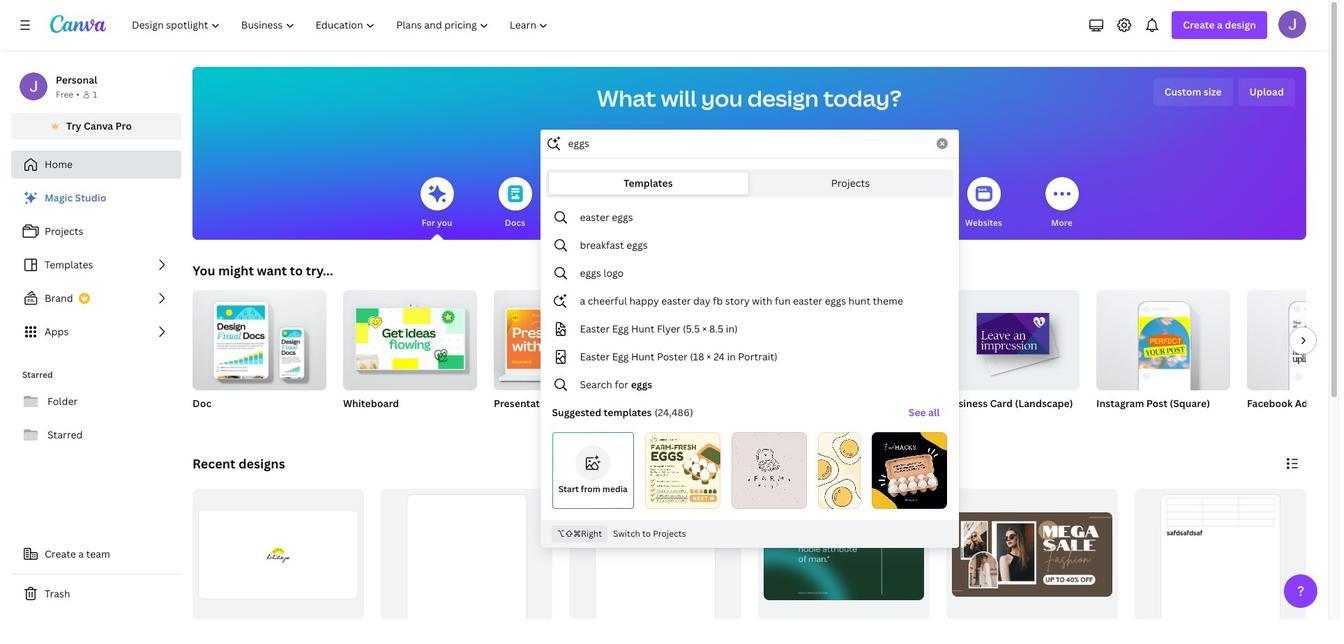Task type: describe. For each thing, give the bounding box(es) containing it.
edit a copy of the farm eggs modern graphic beige logo template image
[[732, 433, 807, 509]]

edit a copy of the green and orange minimalist illustrated farm fresh eggs linkedin post template image
[[646, 433, 721, 509]]

Search search field
[[568, 131, 929, 157]]

top level navigation element
[[123, 11, 561, 39]]



Task type: locate. For each thing, give the bounding box(es) containing it.
list
[[11, 184, 181, 346]]

list box
[[541, 204, 959, 515]]

jacob simon image
[[1279, 10, 1307, 38]]

None search field
[[540, 130, 959, 549]]

edit a copy of the yellow illustrated eggs phone wallpaper template image
[[819, 433, 861, 509]]

edit a copy of the black orange food hacks food instagram post template image
[[872, 433, 947, 509]]

group
[[193, 285, 327, 428], [193, 285, 327, 391], [343, 285, 477, 428], [343, 285, 477, 391], [946, 285, 1080, 428], [946, 285, 1080, 391], [1097, 285, 1231, 428], [1097, 285, 1231, 391], [494, 290, 628, 428], [494, 290, 628, 391], [645, 290, 779, 428], [796, 290, 930, 428], [1248, 290, 1340, 428], [1248, 290, 1340, 391], [193, 489, 364, 620], [381, 489, 553, 620], [947, 489, 1119, 620], [1135, 489, 1307, 620]]



Task type: vqa. For each thing, say whether or not it's contained in the screenshot.
'top level navigation' element
yes



